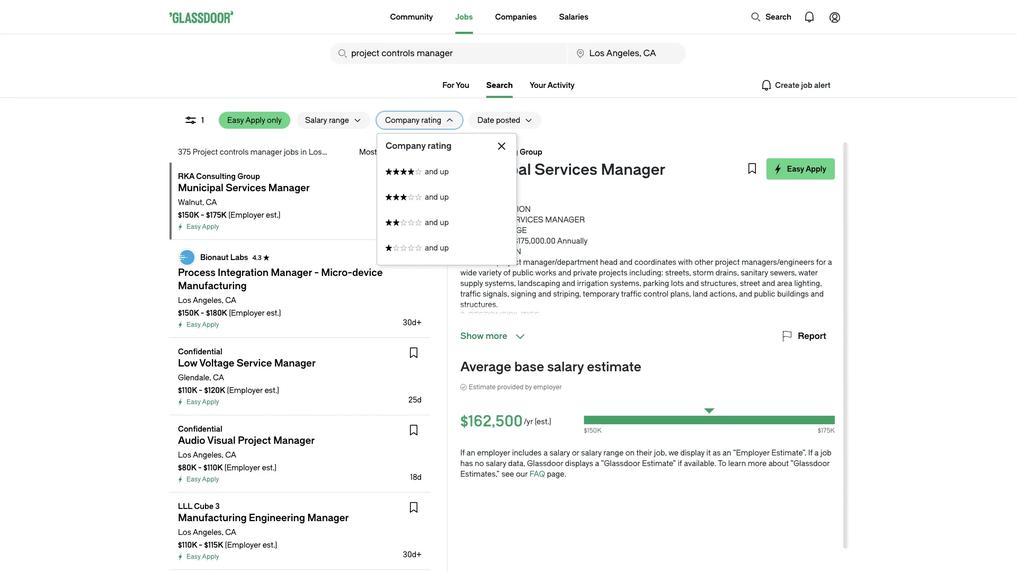 Task type: describe. For each thing, give the bounding box(es) containing it.
date posted
[[478, 116, 521, 125]]

average base salary estimate
[[461, 360, 642, 375]]

4.3
[[253, 254, 262, 261]]

estimate"
[[643, 459, 676, 468]]

water
[[799, 269, 818, 277]]

job
[[461, 205, 476, 214]]

easy apply only
[[227, 116, 282, 125]]

of
[[504, 269, 511, 277]]

4 and up button from the top
[[377, 235, 517, 261]]

jobs link
[[456, 0, 473, 34]]

jobs
[[456, 12, 473, 21]]

2 if from the left
[[809, 449, 813, 458]]

municipal
[[461, 161, 531, 179]]

if
[[678, 459, 683, 468]]

range inside salary range 'popup button'
[[329, 116, 349, 125]]

municipal
[[461, 216, 503, 224]]

easy apply button
[[767, 159, 836, 180]]

los for los angeles, ca $150k - $180k (employer est.)
[[178, 296, 191, 305]]

with
[[679, 258, 693, 267]]

apply for los angeles, ca $80k - $110k (employer est.)
[[202, 476, 219, 484]]

2 and up button from the top
[[377, 184, 517, 210]]

coordinates
[[635, 258, 677, 267]]

page.
[[547, 470, 567, 479]]

your activity link
[[530, 81, 575, 90]]

a left job
[[815, 449, 819, 458]]

$150k inside los angeles, ca $150k - $180k (employer est.)
[[178, 309, 199, 318]]

as for project
[[487, 258, 495, 267]]

group for rka consulting group
[[238, 172, 260, 181]]

Search keyword field
[[330, 43, 568, 64]]

"employer
[[734, 449, 770, 458]]

2.
[[461, 247, 467, 256]]

company rating inside dropdown button
[[385, 116, 442, 125]]

consulting for rka consulting group
[[196, 172, 236, 181]]

los for los angeles, ca $80k - $110k (employer est.)
[[178, 451, 191, 460]]

jobs list element
[[170, 163, 437, 573]]

services
[[535, 161, 598, 179]]

group for rka consulting group municipal services manager
[[520, 148, 543, 156]]

$162,500 /yr (est.)
[[461, 413, 552, 431]]

date
[[478, 116, 495, 125]]

$150,000.00
[[461, 237, 503, 245]]

los angeles, ca $110k - $115k (employer est.)
[[178, 528, 277, 550]]

easy apply for glendale, ca $110k - $120k (employer est.)
[[187, 399, 219, 406]]

their
[[637, 449, 653, 458]]

our
[[516, 470, 528, 479]]

supply
[[461, 279, 483, 288]]

glendale, ca $110k - $120k (employer est.)
[[178, 373, 279, 395]]

only
[[267, 116, 282, 125]]

lll
[[178, 502, 192, 511]]

your
[[530, 81, 546, 90]]

Search location field
[[569, 43, 687, 64]]

ca inside los angeles, ca $150k - $180k (employer est.)
[[225, 296, 237, 305]]

★
[[263, 254, 270, 261]]

1 systems, from the left
[[485, 279, 516, 288]]

$80k
[[178, 464, 197, 472]]

easy apply for walnut, ca $150k - $175k (employer est.)
[[187, 223, 219, 231]]

18d
[[411, 473, 422, 482]]

head
[[601, 258, 618, 267]]

lighting,
[[795, 279, 823, 288]]

rka consulting group
[[178, 172, 260, 181]]

company inside dropdown button
[[385, 116, 420, 125]]

and up for 1st the and up button
[[425, 167, 449, 176]]

responsibilities
[[469, 311, 540, 320]]

for you
[[443, 81, 470, 90]]

(employer inside glendale, ca $110k - $120k (employer est.)
[[227, 386, 263, 395]]

$162,500
[[461, 413, 523, 431]]

variety
[[479, 269, 502, 277]]

bionaut labs logo image
[[179, 249, 196, 266]]

on
[[626, 449, 635, 458]]

actions,
[[710, 290, 738, 298]]

1 horizontal spatial public
[[755, 290, 776, 298]]

1 project from the left
[[497, 258, 522, 267]]

rka for rka consulting group municipal services manager
[[461, 148, 477, 156]]

salaries link
[[560, 0, 589, 34]]

companies link
[[496, 0, 537, 34]]

glendale,
[[178, 373, 211, 382]]

wide
[[461, 269, 477, 277]]

estimates,"
[[461, 470, 500, 479]]

land
[[693, 290, 708, 298]]

structures.
[[461, 300, 498, 309]]

- inside walnut, ca $150k - $175k (employer est.)
[[201, 211, 204, 219]]

and up for first the and up button from the bottom of the company rating list box
[[425, 244, 449, 252]]

2 project from the left
[[716, 258, 740, 267]]

up for 3rd the and up button from the bottom of the company rating list box
[[440, 193, 449, 201]]

ca inside los angeles, ca $110k - $115k (employer est.)
[[225, 528, 237, 537]]

rka consulting group municipal services manager
[[461, 148, 666, 179]]

30d+ for los angeles, ca $110k - $115k (employer est.)
[[403, 551, 422, 559]]

and up for 3rd the and up button from the top of the company rating list box
[[425, 218, 449, 227]]

or
[[572, 449, 580, 458]]

los angeles, ca $80k - $110k (employer est.)
[[178, 451, 277, 472]]

$120k
[[204, 386, 225, 395]]

data,
[[509, 459, 526, 468]]

report
[[799, 332, 827, 341]]

(employer for los angeles, ca $80k - $110k (employer est.)
[[225, 464, 260, 472]]

date posted button
[[469, 112, 521, 129]]

base
[[515, 360, 545, 375]]

search inside button
[[766, 12, 792, 21]]

about
[[769, 459, 789, 468]]

signals,
[[483, 290, 509, 298]]

3.
[[461, 311, 467, 320]]

2 vertical spatial $150k
[[584, 427, 602, 435]]

lll cube 3
[[178, 502, 220, 511]]

we
[[669, 449, 679, 458]]

irrigation
[[578, 279, 609, 288]]

learn
[[729, 459, 747, 468]]

1 vertical spatial rating
[[428, 141, 452, 151]]

for you link
[[443, 81, 470, 90]]

includes
[[512, 449, 542, 458]]

a inside job description municipal services manager 1. salary range $150,000.00 to $175,000.00 annually 2. description serves as project manager/department head and coordinates with other project managers/engineers for a wide variety of public works and private projects including: streets, storm drains, sanitary sewers, water supply systems, landscaping and irrigation systems, parking lots and structures, street and area lighting, traffic signals, signing and striping, temporary traffic control plans, land actions, and public buildings and structures. 3. responsibilities
[[828, 258, 833, 267]]

angeles, for los angeles, ca $80k - $110k (employer est.)
[[193, 451, 224, 460]]

estimate
[[469, 384, 496, 391]]

est.) for los angeles, ca $80k - $110k (employer est.)
[[262, 464, 277, 472]]

los for los angeles, ca $110k - $115k (employer est.)
[[178, 528, 191, 537]]

displays
[[566, 459, 594, 468]]

1.
[[461, 226, 465, 235]]

private
[[574, 269, 598, 277]]

drains,
[[716, 269, 739, 277]]

average
[[461, 360, 512, 375]]

$180k
[[206, 309, 227, 318]]

1 an from the left
[[467, 449, 476, 458]]

ca inside walnut, ca $150k - $175k (employer est.)
[[206, 198, 217, 207]]

1 traffic from the left
[[461, 290, 481, 298]]

annually
[[558, 237, 588, 245]]

projects
[[599, 269, 628, 277]]

manager
[[251, 148, 282, 156]]

salary left or
[[550, 449, 571, 458]]

walnut,
[[178, 198, 204, 207]]

as for an
[[713, 449, 721, 458]]

- for los angeles, ca $150k - $180k (employer est.)
[[201, 309, 204, 318]]

close dropdown image
[[496, 140, 508, 153]]

in
[[301, 148, 307, 156]]

rating inside the company rating dropdown button
[[422, 116, 442, 125]]

$175,000.00
[[515, 237, 556, 245]]

angeles, for los angeles, ca $110k - $115k (employer est.)
[[193, 528, 224, 537]]



Task type: locate. For each thing, give the bounding box(es) containing it.
you
[[456, 81, 470, 90]]

$110k inside los angeles, ca $110k - $115k (employer est.)
[[178, 541, 197, 550]]

and
[[425, 167, 438, 176], [425, 193, 438, 201], [425, 218, 438, 227], [425, 244, 438, 252], [620, 258, 633, 267], [559, 269, 572, 277], [563, 279, 576, 288], [686, 279, 699, 288], [763, 279, 776, 288], [539, 290, 552, 298], [740, 290, 753, 298], [811, 290, 824, 298]]

0 horizontal spatial more
[[486, 332, 508, 341]]

"glassdoor down job
[[791, 459, 830, 468]]

0 vertical spatial public
[[513, 269, 534, 277]]

more down responsibilities
[[486, 332, 508, 341]]

as up the variety
[[487, 258, 495, 267]]

1 vertical spatial more
[[748, 459, 767, 468]]

confidential for los
[[178, 425, 223, 434]]

salaries
[[560, 12, 589, 21]]

$175k down rka consulting group
[[206, 211, 227, 219]]

search
[[766, 12, 792, 21], [487, 81, 513, 90]]

salary right base
[[548, 360, 584, 375]]

$150k up displays
[[584, 427, 602, 435]]

$175k up job
[[818, 427, 836, 435]]

faq page.
[[530, 470, 567, 479]]

an
[[467, 449, 476, 458], [723, 449, 732, 458]]

a right the for
[[828, 258, 833, 267]]

1 horizontal spatial $175k
[[818, 427, 836, 435]]

los inside los angeles, ca $80k - $110k (employer est.)
[[178, 451, 191, 460]]

services
[[505, 216, 544, 224]]

consulting up the municipal
[[479, 148, 518, 156]]

1 vertical spatial to
[[718, 459, 727, 468]]

and up button up job
[[377, 159, 517, 184]]

if
[[461, 449, 465, 458], [809, 449, 813, 458]]

0 horizontal spatial to
[[504, 237, 513, 245]]

- left $115k
[[199, 541, 203, 550]]

to inside if an employer includes a salary or salary range on their job, we display it as an "employer estimate".  if a job has no salary data, glassdoor displays a "glassdoor estimate" if available.  to learn more about "glassdoor estimates," see our
[[718, 459, 727, 468]]

easy for glendale, ca $110k - $120k (employer est.)
[[187, 399, 201, 406]]

company rating list box
[[377, 159, 517, 261]]

0 vertical spatial 30d+
[[403, 220, 422, 229]]

managers/engineers
[[742, 258, 815, 267]]

angeles, for los angeles, ca $150k - $180k (employer est.)
[[193, 296, 224, 305]]

0 horizontal spatial $175k
[[206, 211, 227, 219]]

"glassdoor down on
[[601, 459, 641, 468]]

manager
[[601, 161, 666, 179]]

$110k right $80k
[[204, 464, 223, 472]]

posted
[[496, 116, 521, 125]]

range left on
[[604, 449, 624, 458]]

works
[[536, 269, 557, 277]]

consulting down project
[[196, 172, 236, 181]]

as inside if an employer includes a salary or salary range on their job, we display it as an "employer estimate".  if a job has no salary data, glassdoor displays a "glassdoor estimate" if available.  to learn more about "glassdoor estimates," see our
[[713, 449, 721, 458]]

up
[[440, 167, 449, 176], [440, 193, 449, 201], [440, 218, 449, 227], [440, 244, 449, 252]]

easy for los angeles, ca $80k - $110k (employer est.)
[[187, 476, 201, 484]]

$150k down walnut,
[[178, 211, 199, 219]]

lots
[[672, 279, 684, 288]]

if up has
[[461, 449, 465, 458]]

2 an from the left
[[723, 449, 732, 458]]

if left job
[[809, 449, 813, 458]]

los up $80k
[[178, 451, 191, 460]]

group inside rka consulting group municipal services manager
[[520, 148, 543, 156]]

- right $80k
[[198, 464, 202, 472]]

est.) inside los angeles, ca $150k - $180k (employer est.)
[[267, 309, 281, 318]]

estimate
[[587, 360, 642, 375]]

3 and up from the top
[[425, 218, 449, 227]]

4 and up from the top
[[425, 244, 449, 252]]

1 horizontal spatial none field
[[569, 43, 687, 64]]

1 horizontal spatial group
[[520, 148, 543, 156]]

2 none field from the left
[[569, 43, 687, 64]]

traffic left control
[[622, 290, 642, 298]]

none field search location
[[569, 43, 687, 64]]

1 vertical spatial consulting
[[196, 172, 236, 181]]

angeles,
[[324, 148, 354, 156], [193, 296, 224, 305], [193, 451, 224, 460], [193, 528, 224, 537]]

1 horizontal spatial traffic
[[622, 290, 642, 298]]

easy apply for los angeles, ca $110k - $115k (employer est.)
[[187, 553, 219, 561]]

for
[[817, 258, 827, 267]]

1 vertical spatial employer
[[478, 449, 511, 458]]

1 vertical spatial company rating
[[386, 141, 452, 151]]

1 horizontal spatial to
[[718, 459, 727, 468]]

easy apply inside button
[[788, 165, 827, 173]]

0 vertical spatial description
[[478, 205, 531, 214]]

range inside if an employer includes a salary or salary range on their job, we display it as an "employer estimate".  if a job has no salary data, glassdoor displays a "glassdoor estimate" if available.  to learn more about "glassdoor estimates," see our
[[604, 449, 624, 458]]

apply for walnut, ca $150k - $175k (employer est.)
[[202, 223, 219, 231]]

group
[[520, 148, 543, 156], [238, 172, 260, 181]]

faq link
[[530, 470, 546, 479]]

0 vertical spatial confidential
[[178, 348, 223, 356]]

0 horizontal spatial consulting
[[196, 172, 236, 181]]

0 vertical spatial company
[[385, 116, 420, 125]]

$110k left $115k
[[178, 541, 197, 550]]

1 horizontal spatial an
[[723, 449, 732, 458]]

- inside los angeles, ca $80k - $110k (employer est.)
[[198, 464, 202, 472]]

angeles, up "$180k"
[[193, 296, 224, 305]]

1 and up from the top
[[425, 167, 449, 176]]

3 30d+ from the top
[[403, 551, 422, 559]]

1 vertical spatial company
[[386, 141, 426, 151]]

more inside if an employer includes a salary or salary range on their job, we display it as an "employer estimate".  if a job has no salary data, glassdoor displays a "glassdoor estimate" if available.  to learn more about "glassdoor estimates," see our
[[748, 459, 767, 468]]

1 vertical spatial $110k
[[204, 464, 223, 472]]

show more
[[461, 332, 508, 341]]

est.) inside walnut, ca $150k - $175k (employer est.)
[[266, 211, 281, 219]]

est.) inside los angeles, ca $110k - $115k (employer est.)
[[263, 541, 277, 550]]

- left "$180k"
[[201, 309, 204, 318]]

0 vertical spatial rating
[[422, 116, 442, 125]]

los down lll
[[178, 528, 191, 537]]

for
[[443, 81, 455, 90]]

apply for los angeles, ca $150k - $180k (employer est.)
[[202, 321, 219, 329]]

show
[[461, 332, 484, 341]]

0 horizontal spatial if
[[461, 449, 465, 458]]

a right displays
[[596, 459, 600, 468]]

systems, down projects
[[611, 279, 642, 288]]

1 30d+ from the top
[[403, 220, 422, 229]]

apply for glendale, ca $110k - $120k (employer est.)
[[202, 399, 219, 406]]

job,
[[655, 449, 667, 458]]

(employer
[[229, 211, 264, 219], [229, 309, 265, 318], [227, 386, 263, 395], [225, 464, 260, 472], [225, 541, 261, 550]]

easy for los angeles, ca $150k - $180k (employer est.)
[[187, 321, 201, 329]]

2 vertical spatial $110k
[[178, 541, 197, 550]]

1 horizontal spatial search
[[766, 12, 792, 21]]

search button
[[746, 6, 797, 28]]

2 and up from the top
[[425, 193, 449, 201]]

and up button down 1.
[[377, 235, 517, 261]]

2 30d+ from the top
[[403, 318, 422, 327]]

systems, up signals,
[[485, 279, 516, 288]]

$110k inside glendale, ca $110k - $120k (employer est.)
[[178, 386, 197, 395]]

- down walnut,
[[201, 211, 204, 219]]

- down glendale,
[[199, 386, 203, 395]]

1 vertical spatial group
[[238, 172, 260, 181]]

project
[[497, 258, 522, 267], [716, 258, 740, 267]]

confidential up glendale,
[[178, 348, 223, 356]]

controls
[[220, 148, 249, 156]]

community
[[390, 12, 433, 21]]

1 vertical spatial range
[[604, 449, 624, 458]]

salary range
[[305, 116, 349, 125]]

description up services
[[478, 205, 531, 214]]

0 horizontal spatial traffic
[[461, 290, 481, 298]]

est.) inside los angeles, ca $80k - $110k (employer est.)
[[262, 464, 277, 472]]

0 vertical spatial $110k
[[178, 386, 197, 395]]

angeles, inside los angeles, ca $150k - $180k (employer est.)
[[193, 296, 224, 305]]

0 vertical spatial rka
[[461, 148, 477, 156]]

range
[[329, 116, 349, 125], [604, 449, 624, 458]]

0 horizontal spatial "glassdoor
[[601, 459, 641, 468]]

ca inside glendale, ca $110k - $120k (employer est.)
[[213, 373, 224, 382]]

1 vertical spatial as
[[713, 449, 721, 458]]

(employer inside walnut, ca $150k - $175k (employer est.)
[[229, 211, 264, 219]]

group down controls
[[238, 172, 260, 181]]

rka inside rka consulting group municipal services manager
[[461, 148, 477, 156]]

group right close dropdown icon at the left
[[520, 148, 543, 156]]

range right salary
[[329, 116, 349, 125]]

3 up from the top
[[440, 218, 449, 227]]

angeles, up $115k
[[193, 528, 224, 537]]

(employer inside los angeles, ca $110k - $115k (employer est.)
[[225, 541, 261, 550]]

1 horizontal spatial employer
[[534, 384, 562, 391]]

$175k
[[206, 211, 227, 219], [818, 427, 836, 435]]

3
[[215, 502, 220, 511]]

striping,
[[554, 290, 582, 298]]

and up button up 2.
[[377, 210, 517, 235]]

$175k inside walnut, ca $150k - $175k (employer est.)
[[206, 211, 227, 219]]

$150k left "$180k"
[[178, 309, 199, 318]]

salary up 'see'
[[486, 459, 507, 468]]

project up drains,
[[716, 258, 740, 267]]

storm
[[693, 269, 714, 277]]

0 horizontal spatial as
[[487, 258, 495, 267]]

to down range
[[504, 237, 513, 245]]

$110k down glendale,
[[178, 386, 197, 395]]

0 horizontal spatial search
[[487, 81, 513, 90]]

salary range button
[[297, 112, 349, 129]]

and up button up 1.
[[377, 184, 517, 210]]

consulting
[[479, 148, 518, 156], [196, 172, 236, 181]]

1 none field from the left
[[330, 43, 568, 64]]

up for 3rd the and up button from the top of the company rating list box
[[440, 218, 449, 227]]

0 vertical spatial search
[[766, 12, 792, 21]]

los down bionaut labs logo
[[178, 296, 191, 305]]

30d+ for walnut, ca $150k - $175k (employer est.)
[[403, 220, 422, 229]]

- inside los angeles, ca $150k - $180k (employer est.)
[[201, 309, 204, 318]]

(employer for los angeles, ca $110k - $115k (employer est.)
[[225, 541, 261, 550]]

a
[[828, 258, 833, 267], [544, 449, 548, 458], [815, 449, 819, 458], [596, 459, 600, 468]]

other
[[695, 258, 714, 267]]

community link
[[390, 0, 433, 34]]

2 confidential from the top
[[178, 425, 223, 434]]

est.) for los angeles, ca $110k - $115k (employer est.)
[[263, 541, 277, 550]]

company rating button
[[377, 112, 442, 129]]

- inside glendale, ca $110k - $120k (employer est.)
[[199, 386, 203, 395]]

2 "glassdoor from the left
[[791, 459, 830, 468]]

walnut, ca $150k - $175k (employer est.)
[[178, 198, 281, 219]]

375
[[178, 148, 191, 156]]

est.)
[[266, 211, 281, 219], [267, 309, 281, 318], [265, 386, 279, 395], [262, 464, 277, 472], [263, 541, 277, 550]]

apply for los angeles, ca $110k - $115k (employer est.)
[[202, 553, 219, 561]]

available.
[[684, 459, 717, 468]]

and up button
[[377, 159, 517, 184], [377, 184, 517, 210], [377, 210, 517, 235], [377, 235, 517, 261]]

angeles, inside los angeles, ca $80k - $110k (employer est.)
[[193, 451, 224, 460]]

1 horizontal spatial consulting
[[479, 148, 518, 156]]

consulting for rka consulting group municipal services manager
[[479, 148, 518, 156]]

1 vertical spatial description
[[469, 247, 522, 256]]

- for los angeles, ca $80k - $110k (employer est.)
[[198, 464, 202, 472]]

(employer inside los angeles, ca $80k - $110k (employer est.)
[[225, 464, 260, 472]]

2 traffic from the left
[[622, 290, 642, 298]]

0 vertical spatial employer
[[534, 384, 562, 391]]

an up learn
[[723, 449, 732, 458]]

0 horizontal spatial none field
[[330, 43, 568, 64]]

0 horizontal spatial group
[[238, 172, 260, 181]]

including:
[[630, 269, 664, 277]]

to
[[504, 237, 513, 245], [718, 459, 727, 468]]

1 vertical spatial $175k
[[818, 427, 836, 435]]

traffic
[[461, 290, 481, 298], [622, 290, 642, 298]]

plans,
[[671, 290, 692, 298]]

labs
[[231, 253, 248, 262]]

0 vertical spatial consulting
[[479, 148, 518, 156]]

angeles, down 'salary range'
[[324, 148, 354, 156]]

traffic down supply
[[461, 290, 481, 298]]

easy apply for los angeles, ca $150k - $180k (employer est.)
[[187, 321, 219, 329]]

(est.)
[[535, 417, 552, 426]]

1 button
[[176, 112, 213, 129]]

up for first the and up button from the bottom of the company rating list box
[[440, 244, 449, 252]]

2 systems, from the left
[[611, 279, 642, 288]]

provided
[[498, 384, 524, 391]]

0 horizontal spatial project
[[497, 258, 522, 267]]

$150k inside walnut, ca $150k - $175k (employer est.)
[[178, 211, 199, 219]]

group inside jobs list element
[[238, 172, 260, 181]]

1 up from the top
[[440, 167, 449, 176]]

1 vertical spatial 30d+
[[403, 318, 422, 327]]

public down street
[[755, 290, 776, 298]]

project up of
[[497, 258, 522, 267]]

to left learn
[[718, 459, 727, 468]]

up for 1st the and up button
[[440, 167, 449, 176]]

confidential up $80k
[[178, 425, 223, 434]]

sanitary
[[741, 269, 769, 277]]

angeles, inside los angeles, ca $110k - $115k (employer est.)
[[193, 528, 224, 537]]

as inside job description municipal services manager 1. salary range $150,000.00 to $175,000.00 annually 2. description serves as project manager/department head and coordinates with other project managers/engineers for a wide variety of public works and private projects including: streets, storm drains, sanitary sewers, water supply systems, landscaping and irrigation systems, parking lots and structures, street and area lighting, traffic signals, signing and striping, temporary traffic control plans, land actions, and public buildings and structures. 3. responsibilities
[[487, 258, 495, 267]]

0 vertical spatial group
[[520, 148, 543, 156]]

1 confidential from the top
[[178, 348, 223, 356]]

0 vertical spatial as
[[487, 258, 495, 267]]

0 horizontal spatial systems,
[[485, 279, 516, 288]]

consulting inside rka consulting group municipal services manager
[[479, 148, 518, 156]]

consulting inside jobs list element
[[196, 172, 236, 181]]

more down "employer
[[748, 459, 767, 468]]

2 vertical spatial 30d+
[[403, 551, 422, 559]]

rka up the municipal
[[461, 148, 477, 156]]

0 vertical spatial to
[[504, 237, 513, 245]]

buildings
[[778, 290, 809, 298]]

bionaut
[[200, 253, 229, 262]]

as right it
[[713, 449, 721, 458]]

los inside los angeles, ca $150k - $180k (employer est.)
[[178, 296, 191, 305]]

companies
[[496, 12, 537, 21]]

1 horizontal spatial as
[[713, 449, 721, 458]]

an up has
[[467, 449, 476, 458]]

-
[[201, 211, 204, 219], [201, 309, 204, 318], [199, 386, 203, 395], [198, 464, 202, 472], [199, 541, 203, 550]]

0 horizontal spatial public
[[513, 269, 534, 277]]

1 vertical spatial public
[[755, 290, 776, 298]]

- for los angeles, ca $110k - $115k (employer est.)
[[199, 541, 203, 550]]

los right in
[[309, 148, 322, 156]]

employer up no
[[478, 449, 511, 458]]

salary right or
[[582, 449, 602, 458]]

0 horizontal spatial an
[[467, 449, 476, 458]]

(employer for los angeles, ca $150k - $180k (employer est.)
[[229, 309, 265, 318]]

public right of
[[513, 269, 534, 277]]

1 vertical spatial confidential
[[178, 425, 223, 434]]

1 if from the left
[[461, 449, 465, 458]]

see
[[502, 470, 514, 479]]

$110k inside los angeles, ca $80k - $110k (employer est.)
[[204, 464, 223, 472]]

$150k
[[178, 211, 199, 219], [178, 309, 199, 318], [584, 427, 602, 435]]

angeles, up $80k
[[193, 451, 224, 460]]

est.) for los angeles, ca $150k - $180k (employer est.)
[[267, 309, 281, 318]]

1 vertical spatial rka
[[178, 172, 195, 181]]

1 horizontal spatial range
[[604, 449, 624, 458]]

0 horizontal spatial rka
[[178, 172, 195, 181]]

1 "glassdoor from the left
[[601, 459, 641, 468]]

1 horizontal spatial systems,
[[611, 279, 642, 288]]

and up for 3rd the and up button from the bottom of the company rating list box
[[425, 193, 449, 201]]

rka inside jobs list element
[[178, 172, 195, 181]]

description down $150,000.00
[[469, 247, 522, 256]]

confidential for glendale,
[[178, 348, 223, 356]]

display
[[681, 449, 705, 458]]

area
[[778, 279, 793, 288]]

to inside job description municipal services manager 1. salary range $150,000.00 to $175,000.00 annually 2. description serves as project manager/department head and coordinates with other project managers/engineers for a wide variety of public works and private projects including: streets, storm drains, sanitary sewers, water supply systems, landscaping and irrigation systems, parking lots and structures, street and area lighting, traffic signals, signing and striping, temporary traffic control plans, land actions, and public buildings and structures. 3. responsibilities
[[504, 237, 513, 245]]

3 and up button from the top
[[377, 210, 517, 235]]

more inside "dropdown button"
[[486, 332, 508, 341]]

1 horizontal spatial if
[[809, 449, 813, 458]]

- inside los angeles, ca $110k - $115k (employer est.)
[[199, 541, 203, 550]]

1 horizontal spatial "glassdoor
[[791, 459, 830, 468]]

search link
[[487, 81, 513, 98]]

salary
[[305, 116, 327, 125]]

30d+ for los angeles, ca $150k - $180k (employer est.)
[[403, 318, 422, 327]]

easy apply only button
[[219, 112, 290, 129]]

0 horizontal spatial employer
[[478, 449, 511, 458]]

and up
[[425, 167, 449, 176], [425, 193, 449, 201], [425, 218, 449, 227], [425, 244, 449, 252]]

1 horizontal spatial project
[[716, 258, 740, 267]]

bionaut labs 4.3 ★
[[200, 253, 270, 262]]

easy apply for los angeles, ca $80k - $110k (employer est.)
[[187, 476, 219, 484]]

1 horizontal spatial rka
[[461, 148, 477, 156]]

a up glassdoor
[[544, 449, 548, 458]]

easy
[[227, 116, 244, 125], [788, 165, 805, 173], [187, 223, 201, 231], [187, 321, 201, 329], [187, 399, 201, 406], [187, 476, 201, 484], [187, 553, 201, 561]]

1 and up button from the top
[[377, 159, 517, 184]]

1 vertical spatial search
[[487, 81, 513, 90]]

faq
[[530, 470, 546, 479]]

rka for rka consulting group
[[178, 172, 195, 181]]

0 vertical spatial more
[[486, 332, 508, 341]]

1
[[201, 116, 204, 125]]

1 horizontal spatial more
[[748, 459, 767, 468]]

0 horizontal spatial range
[[329, 116, 349, 125]]

project
[[193, 148, 218, 156]]

los inside los angeles, ca $110k - $115k (employer est.)
[[178, 528, 191, 537]]

1 vertical spatial $150k
[[178, 309, 199, 318]]

easy for walnut, ca $150k - $175k (employer est.)
[[187, 223, 201, 231]]

0 vertical spatial $150k
[[178, 211, 199, 219]]

0 vertical spatial $175k
[[206, 211, 227, 219]]

employer inside if an employer includes a salary or salary range on their job, we display it as an "employer estimate".  if a job has no salary data, glassdoor displays a "glassdoor estimate" if available.  to learn more about "glassdoor estimates," see our
[[478, 449, 511, 458]]

if an employer includes a salary or salary range on their job, we display it as an "employer estimate".  if a job has no salary data, glassdoor displays a "glassdoor estimate" if available.  to learn more about "glassdoor estimates," see our
[[461, 449, 832, 479]]

public
[[513, 269, 534, 277], [755, 290, 776, 298]]

none field the search keyword
[[330, 43, 568, 64]]

None field
[[330, 43, 568, 64], [569, 43, 687, 64]]

0 vertical spatial company rating
[[385, 116, 442, 125]]

2 up from the top
[[440, 193, 449, 201]]

glassdoor
[[528, 459, 564, 468]]

ca inside los angeles, ca $80k - $110k (employer est.)
[[225, 451, 237, 460]]

los
[[309, 148, 322, 156], [178, 296, 191, 305], [178, 451, 191, 460], [178, 528, 191, 537]]

0 vertical spatial range
[[329, 116, 349, 125]]

(employer inside los angeles, ca $150k - $180k (employer est.)
[[229, 309, 265, 318]]

street
[[741, 279, 761, 288]]

cube
[[194, 502, 214, 511]]

4 up from the top
[[440, 244, 449, 252]]

employer right by
[[534, 384, 562, 391]]

rka down 375
[[178, 172, 195, 181]]

est.) inside glendale, ca $110k - $120k (employer est.)
[[265, 386, 279, 395]]

range
[[500, 226, 527, 235]]

easy for los angeles, ca $110k - $115k (employer est.)
[[187, 553, 201, 561]]

landscaping
[[518, 279, 561, 288]]



Task type: vqa. For each thing, say whether or not it's contained in the screenshot.
Post as "Redator Freelancer" button
no



